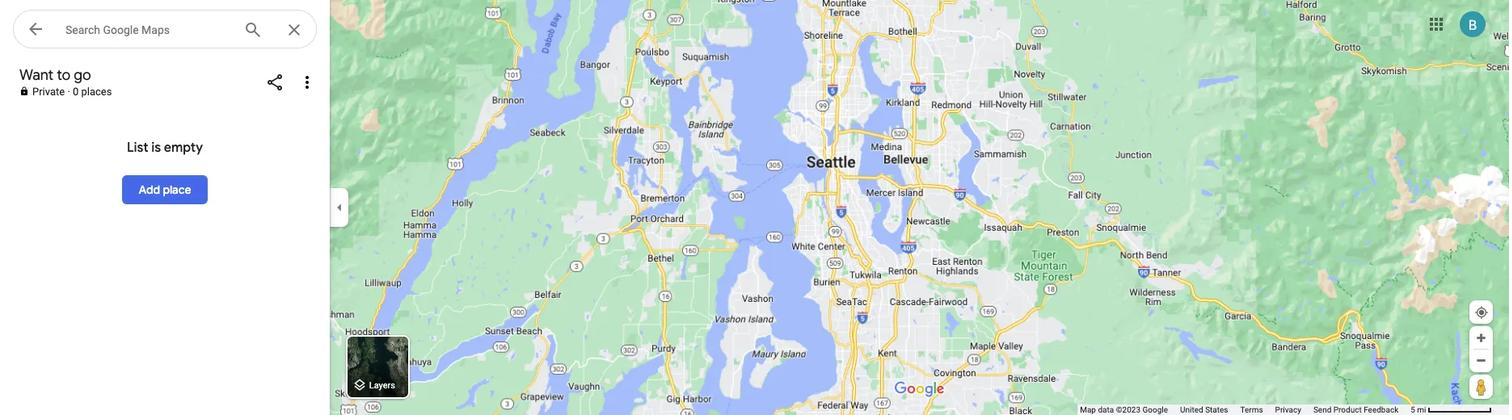 Task type: vqa. For each thing, say whether or not it's contained in the screenshot.
About this result icon
no



Task type: locate. For each thing, give the bounding box(es) containing it.
5
[[1411, 406, 1415, 415]]

none search field inside google maps element
[[13, 10, 317, 52]]

product
[[1334, 406, 1362, 415]]

none search field containing 
[[13, 10, 317, 52]]

go
[[74, 66, 91, 85]]

footer containing map data ©2023 google
[[1080, 405, 1411, 416]]

add
[[139, 183, 160, 197]]

0 horizontal spatial google
[[103, 23, 139, 36]]

Search Google Maps field
[[13, 10, 317, 49], [65, 19, 230, 39]]

show your location image
[[1475, 306, 1489, 320]]

·
[[67, 86, 70, 98]]

private
[[32, 86, 65, 98]]

is
[[151, 140, 161, 156]]

layers
[[369, 381, 395, 392]]

mi
[[1417, 406, 1426, 415]]

send
[[1314, 406, 1332, 415]]

places
[[81, 86, 112, 98]]

google
[[103, 23, 139, 36], [1143, 406, 1168, 415]]

feedback
[[1364, 406, 1399, 415]]

1 horizontal spatial google
[[1143, 406, 1168, 415]]

to
[[57, 66, 70, 85]]

google inside footer
[[1143, 406, 1168, 415]]

footer
[[1080, 405, 1411, 416]]

place
[[163, 183, 191, 197]]

google left maps
[[103, 23, 139, 36]]

want
[[19, 66, 53, 85]]

send product feedback button
[[1314, 405, 1399, 416]]

©2023
[[1116, 406, 1141, 415]]

map data ©2023 google
[[1080, 406, 1168, 415]]

private · 0 places
[[32, 86, 112, 98]]

0 vertical spatial google
[[103, 23, 139, 36]]

 button
[[13, 10, 58, 52]]

zoom in image
[[1475, 332, 1488, 344]]

None search field
[[13, 10, 317, 52]]

zoom out image
[[1475, 355, 1488, 367]]

1 vertical spatial google
[[1143, 406, 1168, 415]]

google right ©2023
[[1143, 406, 1168, 415]]

list is empty
[[127, 140, 203, 156]]



Task type: describe. For each thing, give the bounding box(es) containing it.
maps
[[142, 23, 170, 36]]

add place
[[139, 183, 191, 197]]

empty
[[164, 140, 203, 156]]

search google maps field containing search google maps
[[13, 10, 317, 49]]

want to go
[[19, 66, 91, 85]]

terms button
[[1241, 405, 1263, 416]]

search
[[65, 23, 100, 36]]

data
[[1098, 406, 1114, 415]]

show street view coverage image
[[1470, 375, 1493, 399]]

send product feedback
[[1314, 406, 1399, 415]]

privacy button
[[1275, 405, 1301, 416]]

google maps element
[[0, 0, 1509, 416]]

united
[[1180, 406, 1203, 415]]

google inside field
[[103, 23, 139, 36]]

more options image
[[298, 72, 317, 92]]

search google maps
[[65, 23, 170, 36]]

5 mi
[[1411, 406, 1426, 415]]

united states
[[1180, 406, 1228, 415]]

privacy
[[1275, 406, 1301, 415]]

collapse side panel image
[[331, 199, 348, 217]]


[[26, 18, 45, 40]]

add place button
[[122, 171, 207, 209]]

share image
[[265, 72, 285, 92]]

footer inside google maps element
[[1080, 405, 1411, 416]]

terms
[[1241, 406, 1263, 415]]

5 mi button
[[1411, 406, 1492, 415]]

united states button
[[1180, 405, 1228, 416]]

list
[[127, 140, 148, 156]]

want to go main content
[[0, 58, 330, 416]]

states
[[1205, 406, 1228, 415]]

0
[[73, 86, 79, 98]]

map
[[1080, 406, 1096, 415]]



